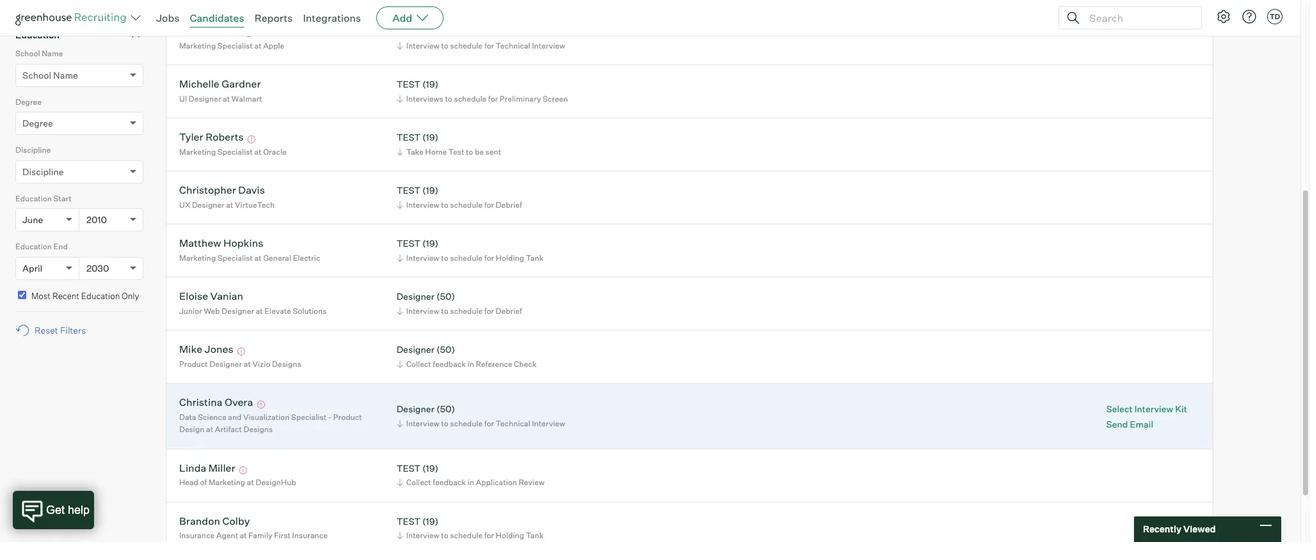 Task type: locate. For each thing, give the bounding box(es) containing it.
collect feedback in reference check link
[[395, 358, 540, 371]]

0 vertical spatial collect
[[406, 360, 431, 369]]

1 horizontal spatial product
[[333, 413, 362, 422]]

data science and visualization specialist - product design at artifact designs
[[179, 413, 362, 435]]

schedule up designer (50) collect feedback in reference check in the left bottom of the page
[[450, 307, 483, 316]]

christopher
[[179, 184, 236, 197]]

feedback inside designer (50) collect feedback in reference check
[[433, 360, 466, 369]]

2 interview to schedule for debrief link from the top
[[395, 305, 525, 317]]

4 test from the top
[[397, 185, 420, 196]]

1 vertical spatial collect
[[406, 478, 431, 488]]

brandon colby link
[[179, 515, 250, 530]]

feedback left reference
[[433, 360, 466, 369]]

insurance
[[179, 531, 215, 541], [292, 531, 328, 541]]

test (19) interview to schedule for holding tank
[[397, 238, 544, 263], [397, 516, 544, 541]]

marketing down donna
[[179, 41, 216, 51]]

collect
[[406, 360, 431, 369], [406, 478, 431, 488]]

schedule up the test (19) interviews to schedule for preliminary screen
[[450, 41, 483, 51]]

1 debrief from the top
[[496, 200, 522, 210]]

baker
[[213, 25, 241, 37]]

debrief down sent
[[496, 200, 522, 210]]

design
[[179, 425, 204, 435]]

test (19) interview to schedule for holding tank up designer (50) interview to schedule for debrief
[[397, 238, 544, 263]]

pipeline
[[15, 3, 51, 14]]

test inside test (19) interview to schedule for technical interview
[[397, 26, 420, 37]]

screen
[[543, 94, 568, 104]]

for inside the test (19) interviews to schedule for preliminary screen
[[488, 94, 498, 104]]

1 horizontal spatial insurance
[[292, 531, 328, 541]]

technical for baker
[[496, 41, 530, 51]]

collect feedback in application review link
[[395, 477, 548, 489]]

collect for miller
[[406, 478, 431, 488]]

0 vertical spatial debrief
[[496, 200, 522, 210]]

1 (50) from the top
[[436, 291, 455, 302]]

test for collect feedback in application review
[[397, 463, 420, 474]]

interview inside test (19) interview to schedule for debrief
[[406, 200, 439, 210]]

in left reference
[[468, 360, 474, 369]]

0 vertical spatial product
[[179, 360, 208, 369]]

education for education start
[[15, 194, 52, 203]]

0 vertical spatial interview to schedule for holding tank link
[[395, 252, 547, 264]]

(50) inside designer (50) collect feedback in reference check
[[436, 345, 455, 355]]

debrief inside test (19) interview to schedule for debrief
[[496, 200, 522, 210]]

at down donna baker has been in technical interview for more than 14 days image
[[254, 41, 261, 51]]

marketing down matthew
[[179, 253, 216, 263]]

1 vertical spatial debrief
[[496, 307, 522, 316]]

test inside the test (19) interviews to schedule for preliminary screen
[[397, 79, 420, 90]]

designer (50) collect feedback in reference check
[[397, 345, 537, 369]]

0 vertical spatial feedback
[[433, 360, 466, 369]]

designs right vizio on the bottom
[[272, 360, 301, 369]]

first
[[274, 531, 291, 541]]

schedule down collect feedback in application review link
[[450, 531, 483, 541]]

0 vertical spatial school name
[[15, 49, 63, 58]]

0 vertical spatial holding
[[496, 253, 524, 263]]

at left elevate
[[256, 307, 263, 316]]

to left be at the left of the page
[[466, 147, 473, 157]]

apple
[[263, 41, 284, 51]]

tyler roberts link
[[179, 131, 244, 146]]

test for take home test to be sent
[[397, 132, 420, 143]]

0 vertical spatial degree
[[15, 97, 42, 107]]

tank
[[526, 253, 544, 263], [526, 531, 544, 541]]

schedule down test
[[450, 200, 483, 210]]

marketing specialist at apple
[[179, 41, 284, 51]]

jones
[[205, 343, 233, 356]]

schedule inside designer (50) interview to schedule for debrief
[[450, 307, 483, 316]]

debrief up reference
[[496, 307, 522, 316]]

select interview kit send email
[[1106, 404, 1187, 430]]

2 interview to schedule for technical interview link from the top
[[395, 418, 568, 430]]

1 vertical spatial feedback
[[433, 478, 466, 488]]

school name down pipeline on the top of page
[[15, 49, 63, 58]]

for up test (19) collect feedback in application review
[[484, 419, 494, 429]]

(19) inside test (19) interview to schedule for debrief
[[422, 185, 438, 196]]

to down take home test to be sent link
[[441, 200, 448, 210]]

test (19) interview to schedule for holding tank down collect feedback in application review link
[[397, 516, 544, 541]]

to inside designer (50) interview to schedule for debrief
[[441, 307, 448, 316]]

5 (19) from the top
[[422, 238, 438, 249]]

2 interview to schedule for holding tank link from the top
[[395, 530, 547, 542]]

designer inside eloise vanian junior web designer at elevate solutions
[[222, 307, 254, 316]]

insurance right first
[[292, 531, 328, 541]]

collect inside designer (50) collect feedback in reference check
[[406, 360, 431, 369]]

(19) inside test (19) collect feedback in application review
[[422, 463, 438, 474]]

june option
[[22, 215, 43, 225]]

(50) inside designer (50) interview to schedule for debrief
[[436, 291, 455, 302]]

designer inside designer (50) interview to schedule for technical interview
[[397, 404, 435, 415]]

data
[[179, 413, 196, 422]]

linda miller has been in application review for more than 5 days image
[[238, 467, 249, 475]]

1 interview to schedule for holding tank link from the top
[[395, 252, 547, 264]]

at left general
[[254, 253, 261, 263]]

designer
[[189, 94, 221, 104], [192, 200, 224, 210], [397, 291, 435, 302], [222, 307, 254, 316], [397, 345, 435, 355], [210, 360, 242, 369], [397, 404, 435, 415]]

at down michelle gardner link
[[223, 94, 230, 104]]

interview to schedule for technical interview link up test (19) collect feedback in application review
[[395, 418, 568, 430]]

degree down school name element
[[15, 97, 42, 107]]

test (19) interview to schedule for debrief
[[397, 185, 522, 210]]

(50) for designer (50) interview to schedule for technical interview
[[436, 404, 455, 415]]

for inside test (19) interview to schedule for technical interview
[[484, 41, 494, 51]]

(50)
[[436, 291, 455, 302], [436, 345, 455, 355], [436, 404, 455, 415]]

take home test to be sent link
[[395, 146, 504, 158]]

degree up discipline element
[[22, 118, 53, 129]]

to down collect feedback in application review link
[[441, 531, 448, 541]]

designs down the visualization
[[244, 425, 273, 435]]

0 vertical spatial test (19) interview to schedule for holding tank
[[397, 238, 544, 263]]

head
[[179, 478, 198, 488]]

technical inside test (19) interview to schedule for technical interview
[[496, 41, 530, 51]]

walmart
[[232, 94, 262, 104]]

eloise
[[179, 290, 208, 303]]

school down pipeline on the top of page
[[15, 49, 40, 58]]

6 test from the top
[[397, 463, 420, 474]]

education
[[15, 29, 60, 40], [15, 194, 52, 203], [15, 242, 52, 252], [81, 291, 120, 301]]

0 vertical spatial (50)
[[436, 291, 455, 302]]

(50) down the collect feedback in reference check link
[[436, 404, 455, 415]]

marketing inside matthew hopkins marketing specialist at general electric
[[179, 253, 216, 263]]

0 vertical spatial technical
[[496, 41, 530, 51]]

recently viewed
[[1143, 524, 1216, 535]]

debrief inside designer (50) interview to schedule for debrief
[[496, 307, 522, 316]]

collect for jones
[[406, 360, 431, 369]]

discipline
[[15, 145, 51, 155], [22, 166, 64, 177]]

for up designer (50) collect feedback in reference check in the left bottom of the page
[[484, 307, 494, 316]]

donna
[[179, 25, 211, 37]]

in inside designer (50) collect feedback in reference check
[[468, 360, 474, 369]]

(19) for collect feedback in application review
[[422, 463, 438, 474]]

1 in from the top
[[468, 360, 474, 369]]

for down application
[[484, 531, 494, 541]]

schedule right the interviews at top
[[454, 94, 487, 104]]

education up april
[[15, 242, 52, 252]]

2 tank from the top
[[526, 531, 544, 541]]

product down mike
[[179, 360, 208, 369]]

5 test from the top
[[397, 238, 420, 249]]

specialist down hopkins
[[218, 253, 253, 263]]

tyler
[[179, 131, 203, 144]]

linda miller
[[179, 462, 235, 475]]

1 vertical spatial tank
[[526, 531, 544, 541]]

schedule up test (19) collect feedback in application review
[[450, 419, 483, 429]]

designer inside designer (50) interview to schedule for debrief
[[397, 291, 435, 302]]

1 vertical spatial interview to schedule for holding tank link
[[395, 530, 547, 542]]

1 vertical spatial product
[[333, 413, 362, 422]]

christina overa has been in technical interview for more than 14 days image
[[255, 402, 267, 409]]

junior
[[179, 307, 202, 316]]

test (19) collect feedback in application review
[[397, 463, 545, 488]]

interview to schedule for holding tank link down collect feedback in application review link
[[395, 530, 547, 542]]

3 test from the top
[[397, 132, 420, 143]]

vizio
[[252, 360, 270, 369]]

to inside test (19) take home test to be sent
[[466, 147, 473, 157]]

reference
[[476, 360, 512, 369]]

to up designer (50) interview to schedule for debrief
[[441, 253, 448, 263]]

1 vertical spatial designs
[[244, 425, 273, 435]]

2 collect from the top
[[406, 478, 431, 488]]

test for interview to schedule for debrief
[[397, 185, 420, 196]]

2 in from the top
[[468, 478, 474, 488]]

send
[[1106, 419, 1128, 430]]

to right the interviews at top
[[445, 94, 452, 104]]

name up degree "element"
[[53, 70, 78, 80]]

colby
[[222, 515, 250, 528]]

test
[[397, 26, 420, 37], [397, 79, 420, 90], [397, 132, 420, 143], [397, 185, 420, 196], [397, 238, 420, 249], [397, 463, 420, 474], [397, 516, 420, 527]]

2010 option
[[86, 215, 107, 225]]

add
[[392, 12, 412, 24]]

2 feedback from the top
[[433, 478, 466, 488]]

tyler roberts
[[179, 131, 244, 144]]

test inside test (19) take home test to be sent
[[397, 132, 420, 143]]

1 vertical spatial interview to schedule for debrief link
[[395, 305, 525, 317]]

(50) inside designer (50) interview to schedule for technical interview
[[436, 404, 455, 415]]

schedule inside test (19) interview to schedule for debrief
[[450, 200, 483, 210]]

0 vertical spatial in
[[468, 360, 474, 369]]

kit
[[1175, 404, 1187, 415]]

1 vertical spatial holding
[[496, 531, 524, 541]]

(50) up designer (50) collect feedback in reference check in the left bottom of the page
[[436, 291, 455, 302]]

matthew
[[179, 237, 221, 250]]

interview to schedule for holding tank link for colby
[[395, 530, 547, 542]]

6 (19) from the top
[[422, 463, 438, 474]]

matthew hopkins link
[[179, 237, 263, 252]]

to up designer (50) collect feedback in reference check in the left bottom of the page
[[441, 307, 448, 316]]

for left preliminary
[[488, 94, 498, 104]]

0 vertical spatial interview to schedule for technical interview link
[[395, 40, 568, 52]]

2 debrief from the top
[[496, 307, 522, 316]]

0 vertical spatial tank
[[526, 253, 544, 263]]

1 vertical spatial interview to schedule for technical interview link
[[395, 418, 568, 430]]

at right agent
[[240, 531, 247, 541]]

to down add popup button
[[441, 41, 448, 51]]

7 (19) from the top
[[422, 516, 438, 527]]

0 horizontal spatial product
[[179, 360, 208, 369]]

collect inside test (19) collect feedback in application review
[[406, 478, 431, 488]]

1 (19) from the top
[[422, 26, 438, 37]]

specialist down the baker
[[218, 41, 253, 51]]

to
[[441, 41, 448, 51], [445, 94, 452, 104], [466, 147, 473, 157], [441, 200, 448, 210], [441, 253, 448, 263], [441, 307, 448, 316], [441, 419, 448, 429], [441, 531, 448, 541]]

marketing down tyler
[[179, 147, 216, 157]]

to inside test (19) interview to schedule for debrief
[[441, 200, 448, 210]]

school
[[15, 49, 40, 58], [22, 70, 51, 80]]

1 vertical spatial (50)
[[436, 345, 455, 355]]

interview to schedule for holding tank link up designer (50) interview to schedule for debrief
[[395, 252, 547, 264]]

at down mike jones has been in reference check for more than 10 days image
[[244, 360, 251, 369]]

add button
[[376, 6, 444, 29]]

interview to schedule for debrief link down test
[[395, 199, 525, 211]]

1 vertical spatial in
[[468, 478, 474, 488]]

for down sent
[[484, 200, 494, 210]]

interview to schedule for holding tank link for hopkins
[[395, 252, 547, 264]]

designer (50) interview to schedule for debrief
[[397, 291, 522, 316]]

insurance down "brandon" on the left bottom of page
[[179, 531, 215, 541]]

linda
[[179, 462, 206, 475]]

specialist inside data science and visualization specialist - product design at artifact designs
[[291, 413, 326, 422]]

(19) inside test (19) take home test to be sent
[[422, 132, 438, 143]]

school up degree "element"
[[22, 70, 51, 80]]

1 vertical spatial technical
[[496, 419, 530, 429]]

school name up degree "element"
[[22, 70, 78, 80]]

1 insurance from the left
[[179, 531, 215, 541]]

interview to schedule for debrief link up designer (50) collect feedback in reference check in the left bottom of the page
[[395, 305, 525, 317]]

miller
[[209, 462, 235, 475]]

2 vertical spatial (50)
[[436, 404, 455, 415]]

family
[[249, 531, 272, 541]]

at down science
[[206, 425, 213, 435]]

product inside data science and visualization specialist - product design at artifact designs
[[333, 413, 362, 422]]

name down 'greenhouse recruiting' image
[[42, 49, 63, 58]]

1 test from the top
[[397, 26, 420, 37]]

to up test (19) collect feedback in application review
[[441, 419, 448, 429]]

1 holding from the top
[[496, 253, 524, 263]]

mike jones link
[[179, 343, 233, 358]]

configure image
[[1216, 9, 1231, 24]]

for inside designer (50) interview to schedule for debrief
[[484, 307, 494, 316]]

product right -
[[333, 413, 362, 422]]

1 technical from the top
[[496, 41, 530, 51]]

application
[[476, 478, 517, 488]]

technical up preliminary
[[496, 41, 530, 51]]

for up the test (19) interviews to schedule for preliminary screen
[[484, 41, 494, 51]]

specialist left -
[[291, 413, 326, 422]]

select interview kit link
[[1106, 403, 1187, 415]]

in left application
[[468, 478, 474, 488]]

technical down check on the left bottom
[[496, 419, 530, 429]]

check
[[514, 360, 537, 369]]

at inside christopher davis ux designer at virtuetech
[[226, 200, 233, 210]]

feedback left application
[[433, 478, 466, 488]]

at down christopher davis link
[[226, 200, 233, 210]]

in for linda miller
[[468, 478, 474, 488]]

technical for overa
[[496, 419, 530, 429]]

(50) for designer (50) collect feedback in reference check
[[436, 345, 455, 355]]

at inside eloise vanian junior web designer at elevate solutions
[[256, 307, 263, 316]]

april option
[[22, 263, 42, 274]]

home
[[425, 147, 447, 157]]

to inside test (19) interview to schedule for technical interview
[[441, 41, 448, 51]]

education down pipeline on the top of page
[[15, 29, 60, 40]]

head of marketing at designhub
[[179, 478, 296, 488]]

3 (50) from the top
[[436, 404, 455, 415]]

(50) up the collect feedback in reference check link
[[436, 345, 455, 355]]

designhub
[[256, 478, 296, 488]]

candidates
[[190, 12, 244, 24]]

4 (19) from the top
[[422, 185, 438, 196]]

technical inside designer (50) interview to schedule for technical interview
[[496, 419, 530, 429]]

interview to schedule for debrief link
[[395, 199, 525, 211], [395, 305, 525, 317]]

2 test from the top
[[397, 79, 420, 90]]

jobs
[[156, 12, 180, 24]]

(19) inside the test (19) interviews to schedule for preliminary screen
[[422, 79, 438, 90]]

2 insurance from the left
[[292, 531, 328, 541]]

at down linda miller has been in application review for more than 5 days icon
[[247, 478, 254, 488]]

2 test (19) interview to schedule for holding tank from the top
[[397, 516, 544, 541]]

test inside test (19) collect feedback in application review
[[397, 463, 420, 474]]

1 interview to schedule for technical interview link from the top
[[395, 40, 568, 52]]

in inside test (19) collect feedback in application review
[[468, 478, 474, 488]]

jobs link
[[156, 12, 180, 24]]

interview
[[406, 41, 439, 51], [532, 41, 565, 51], [406, 200, 439, 210], [406, 253, 439, 263], [406, 307, 439, 316], [1134, 404, 1173, 415], [406, 419, 439, 429], [532, 419, 565, 429], [406, 531, 439, 541]]

2 (50) from the top
[[436, 345, 455, 355]]

3 (19) from the top
[[422, 132, 438, 143]]

marketing down miller
[[209, 478, 245, 488]]

1 vertical spatial school
[[22, 70, 51, 80]]

education up june option
[[15, 194, 52, 203]]

interview to schedule for technical interview link for christina overa
[[395, 418, 568, 430]]

0 vertical spatial interview to schedule for debrief link
[[395, 199, 525, 211]]

1 tank from the top
[[526, 253, 544, 263]]

for inside test (19) interview to schedule for debrief
[[484, 200, 494, 210]]

0 horizontal spatial insurance
[[179, 531, 215, 541]]

education for education end
[[15, 242, 52, 252]]

feedback inside test (19) collect feedback in application review
[[433, 478, 466, 488]]

mike jones has been in reference check for more than 10 days image
[[236, 348, 247, 356]]

1 interview to schedule for debrief link from the top
[[395, 199, 525, 211]]

designs
[[272, 360, 301, 369], [244, 425, 273, 435]]

marketing specialist at oracle
[[179, 147, 287, 157]]

1 feedback from the top
[[433, 360, 466, 369]]

feedback for mike jones
[[433, 360, 466, 369]]

2 (19) from the top
[[422, 79, 438, 90]]

test inside test (19) interview to schedule for debrief
[[397, 185, 420, 196]]

degree
[[15, 97, 42, 107], [22, 118, 53, 129]]

2 technical from the top
[[496, 419, 530, 429]]

1 collect from the top
[[406, 360, 431, 369]]

interview to schedule for technical interview link up the test (19) interviews to schedule for preliminary screen
[[395, 40, 568, 52]]

debrief for eloise vanian
[[496, 307, 522, 316]]

1 vertical spatial test (19) interview to schedule for holding tank
[[397, 516, 544, 541]]

7 test from the top
[[397, 516, 420, 527]]



Task type: vqa. For each thing, say whether or not it's contained in the screenshot.


Task type: describe. For each thing, give the bounding box(es) containing it.
candidates link
[[190, 12, 244, 24]]

test (19) interview to schedule for technical interview
[[397, 26, 565, 51]]

interview inside designer (50) interview to schedule for debrief
[[406, 307, 439, 316]]

mike jones
[[179, 343, 233, 356]]

tasks
[[52, 3, 78, 14]]

1 vertical spatial name
[[53, 70, 78, 80]]

sent
[[485, 147, 501, 157]]

brandon
[[179, 515, 220, 528]]

start
[[53, 194, 72, 203]]

davis
[[238, 184, 265, 197]]

debrief for christopher davis
[[496, 200, 522, 210]]

schedule up designer (50) interview to schedule for debrief
[[450, 253, 483, 263]]

most
[[31, 291, 51, 301]]

degree element
[[15, 96, 143, 144]]

(19) for interview to schedule for holding tank
[[422, 238, 438, 249]]

product designer at vizio designs
[[179, 360, 301, 369]]

review
[[519, 478, 545, 488]]

michelle gardner link
[[179, 78, 261, 92]]

0 vertical spatial designs
[[272, 360, 301, 369]]

overa
[[225, 396, 253, 409]]

designer inside christopher davis ux designer at virtuetech
[[192, 200, 224, 210]]

interviews
[[406, 94, 443, 104]]

reports link
[[254, 12, 293, 24]]

1 vertical spatial discipline
[[22, 166, 64, 177]]

michelle
[[179, 78, 219, 91]]

Most Recent Education Only checkbox
[[18, 291, 26, 299]]

reset
[[35, 325, 58, 336]]

agent
[[216, 531, 238, 541]]

reset filters
[[35, 325, 86, 336]]

(50) for designer (50) interview to schedule for debrief
[[436, 291, 455, 302]]

end
[[53, 242, 68, 252]]

select
[[1106, 404, 1133, 415]]

Search text field
[[1086, 9, 1190, 27]]

designer inside michelle gardner ui designer at walmart
[[189, 94, 221, 104]]

interview to schedule for technical interview link for donna baker
[[395, 40, 568, 52]]

2010
[[86, 215, 107, 225]]

test (19) take home test to be sent
[[397, 132, 501, 157]]

reset filters button
[[15, 319, 92, 343]]

general
[[263, 253, 291, 263]]

pipeline tasks
[[15, 3, 78, 14]]

(19) for interview to schedule for debrief
[[422, 185, 438, 196]]

to inside designer (50) interview to schedule for technical interview
[[441, 419, 448, 429]]

send email link
[[1106, 418, 1187, 431]]

at down tyler roberts has been in take home test for more than 7 days image
[[254, 147, 261, 157]]

(19) inside test (19) interview to schedule for technical interview
[[422, 26, 438, 37]]

viewed
[[1183, 524, 1216, 535]]

test
[[449, 147, 464, 157]]

interviews to schedule for preliminary screen link
[[395, 93, 571, 105]]

for up designer (50) interview to schedule for debrief
[[484, 253, 494, 263]]

christopher davis ux designer at virtuetech
[[179, 184, 275, 210]]

science
[[198, 413, 226, 422]]

eloise vanian link
[[179, 290, 243, 305]]

preliminary
[[500, 94, 541, 104]]

(19) for interviews to schedule for preliminary screen
[[422, 79, 438, 90]]

to inside the test (19) interviews to schedule for preliminary screen
[[445, 94, 452, 104]]

filters
[[60, 325, 86, 336]]

2030 option
[[86, 263, 109, 274]]

interview inside "select interview kit send email"
[[1134, 404, 1173, 415]]

1 vertical spatial degree
[[22, 118, 53, 129]]

at inside data science and visualization specialist - product design at artifact designs
[[206, 425, 213, 435]]

school name element
[[15, 47, 143, 96]]

schedule inside the test (19) interviews to schedule for preliminary screen
[[454, 94, 487, 104]]

specialist inside matthew hopkins marketing specialist at general electric
[[218, 253, 253, 263]]

of
[[200, 478, 207, 488]]

in for mike jones
[[468, 360, 474, 369]]

reports
[[254, 12, 293, 24]]

1 test (19) interview to schedule for holding tank from the top
[[397, 238, 544, 263]]

matthew hopkins marketing specialist at general electric
[[179, 237, 320, 263]]

education down 2030 option
[[81, 291, 120, 301]]

designer (50) interview to schedule for technical interview
[[397, 404, 565, 429]]

integrations
[[303, 12, 361, 24]]

at inside "brandon colby insurance agent at family first insurance"
[[240, 531, 247, 541]]

at inside matthew hopkins marketing specialist at general electric
[[254, 253, 261, 263]]

1 vertical spatial school name
[[22, 70, 78, 80]]

education for education
[[15, 29, 60, 40]]

education end
[[15, 242, 68, 252]]

test for interview to schedule for holding tank
[[397, 238, 420, 249]]

2 holding from the top
[[496, 531, 524, 541]]

integrations link
[[303, 12, 361, 24]]

2030
[[86, 263, 109, 274]]

donna baker has been in technical interview for more than 14 days image
[[243, 30, 254, 37]]

discipline element
[[15, 144, 143, 192]]

be
[[475, 147, 484, 157]]

(19) for take home test to be sent
[[422, 132, 438, 143]]

recent
[[52, 291, 79, 301]]

0 vertical spatial school
[[15, 49, 40, 58]]

donna baker link
[[179, 25, 241, 39]]

hopkins
[[223, 237, 263, 250]]

linda miller link
[[179, 462, 235, 477]]

donna baker
[[179, 25, 241, 37]]

-
[[328, 413, 332, 422]]

elevate
[[265, 307, 291, 316]]

christina overa
[[179, 396, 253, 409]]

test (19) interviews to schedule for preliminary screen
[[397, 79, 568, 104]]

schedule inside designer (50) interview to schedule for technical interview
[[450, 419, 483, 429]]

ux
[[179, 200, 190, 210]]

eloise vanian junior web designer at elevate solutions
[[179, 290, 327, 316]]

electric
[[293, 253, 320, 263]]

schedule inside test (19) interview to schedule for technical interview
[[450, 41, 483, 51]]

interview to schedule for debrief link for vanian
[[395, 305, 525, 317]]

vanian
[[210, 290, 243, 303]]

and
[[228, 413, 242, 422]]

0 vertical spatial name
[[42, 49, 63, 58]]

designs inside data science and visualization specialist - product design at artifact designs
[[244, 425, 273, 435]]

feedback for linda miller
[[433, 478, 466, 488]]

virtuetech
[[235, 200, 275, 210]]

christina
[[179, 396, 222, 409]]

oracle
[[263, 147, 287, 157]]

tyler roberts has been in take home test for more than 7 days image
[[246, 136, 258, 144]]

web
[[204, 307, 220, 316]]

for inside designer (50) interview to schedule for technical interview
[[484, 419, 494, 429]]

greenhouse recruiting image
[[15, 10, 131, 26]]

education start
[[15, 194, 72, 203]]

at inside michelle gardner ui designer at walmart
[[223, 94, 230, 104]]

ui
[[179, 94, 187, 104]]

only
[[122, 291, 139, 301]]

specialist down roberts
[[218, 147, 253, 157]]

designer inside designer (50) collect feedback in reference check
[[397, 345, 435, 355]]

test for interviews to schedule for preliminary screen
[[397, 79, 420, 90]]

roberts
[[206, 131, 244, 144]]

artifact
[[215, 425, 242, 435]]

solutions
[[293, 307, 327, 316]]

christina overa link
[[179, 396, 253, 411]]

recently
[[1143, 524, 1181, 535]]

interview to schedule for debrief link for davis
[[395, 199, 525, 211]]

0 vertical spatial discipline
[[15, 145, 51, 155]]



